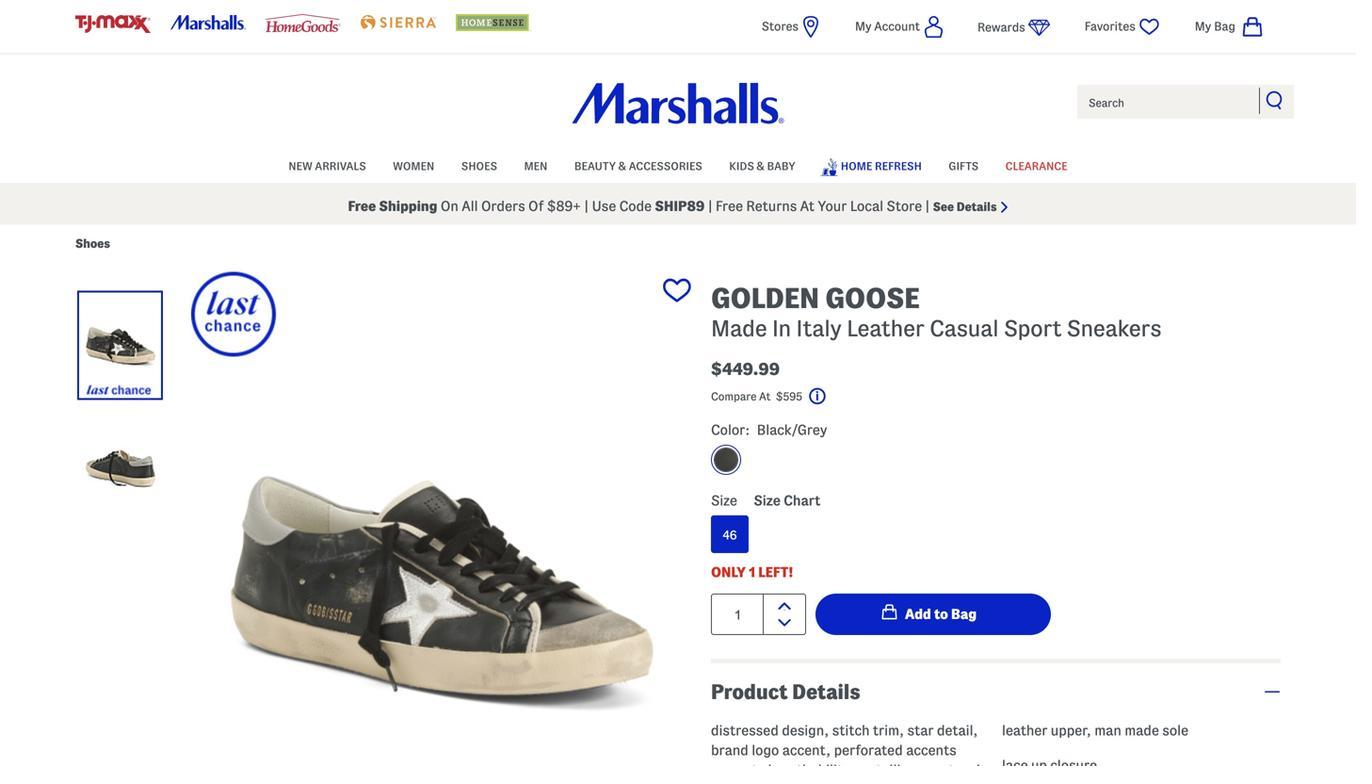 Task type: describe. For each thing, give the bounding box(es) containing it.
shoes inside the golden goose main content
[[75, 237, 110, 250]]

clearance link
[[1006, 150, 1068, 179]]

site search search field
[[1076, 83, 1296, 121]]

beauty & accessories
[[575, 160, 703, 172]]

accessories
[[629, 160, 703, 172]]

$595
[[776, 391, 803, 402]]

0 horizontal spatial accent,
[[783, 742, 831, 758]]

color: list box
[[711, 445, 1281, 484]]

my account link
[[855, 15, 944, 39]]

& for kids
[[757, 160, 765, 172]]

stitch
[[833, 723, 870, 738]]

trim,
[[873, 723, 905, 738]]

beauty
[[575, 160, 616, 172]]

home refresh
[[841, 160, 922, 172]]

upper,
[[1051, 723, 1092, 738]]

1 horizontal spatial shoes
[[461, 160, 497, 172]]

design,
[[782, 723, 829, 738]]

sole
[[1163, 723, 1189, 738]]

distressed design, stitch trim, star detail, brand logo accent, perforated accents promote breathability, metallic accent, gr
[[711, 723, 989, 766]]

man
[[1095, 723, 1122, 738]]

clearance
[[1006, 160, 1068, 172]]

46
[[723, 529, 737, 542]]

& for beauty
[[619, 160, 627, 172]]

free shipping on all orders of $89+ | use code ship89 | free returns at your local store | see details
[[348, 198, 997, 214]]

black/grey
[[757, 422, 828, 438]]

beauty & accessories link
[[575, 150, 703, 179]]

sport
[[1004, 316, 1062, 341]]

italy
[[797, 316, 842, 341]]

sneakers
[[1067, 316, 1162, 341]]

product
[[711, 681, 788, 703]]

help link
[[809, 387, 852, 405]]

on
[[441, 198, 459, 214]]

details inside product details link
[[793, 681, 861, 703]]

black/grey image
[[714, 448, 739, 472]]

favorites
[[1085, 20, 1136, 33]]

distressed
[[711, 723, 779, 738]]

size chart link
[[754, 493, 821, 508]]

shipping
[[379, 198, 438, 214]]

marshalls home image
[[572, 83, 784, 124]]

new arrivals link
[[289, 150, 366, 179]]

of
[[529, 198, 544, 214]]

leather
[[1003, 723, 1048, 738]]

kids
[[730, 160, 755, 172]]

men
[[524, 160, 548, 172]]

new
[[289, 160, 313, 172]]

detail,
[[937, 723, 978, 738]]

home refresh link
[[821, 149, 922, 182]]

homegoods.com image
[[266, 14, 341, 32]]

brand
[[711, 742, 749, 758]]

only
[[711, 564, 746, 580]]

product details
[[711, 681, 861, 703]]

code
[[620, 198, 652, 214]]

1 horizontal spatial shoes link
[[461, 150, 497, 179]]

women
[[393, 160, 435, 172]]

gifts link
[[949, 150, 979, 179]]

in
[[773, 316, 792, 341]]

left!
[[759, 564, 794, 580]]

details inside free shipping on all orders of $89+ | use code ship89 | free returns at your local store | see details
[[957, 200, 997, 213]]

up image
[[778, 602, 791, 611]]

all
[[462, 198, 478, 214]]

men link
[[524, 150, 548, 179]]

only 1 left!
[[711, 564, 794, 580]]

my account
[[855, 20, 921, 33]]

2 | from the left
[[708, 198, 713, 214]]

product details link
[[711, 663, 1281, 721]]

$89+
[[547, 198, 581, 214]]

plus image
[[1264, 691, 1281, 693]]

$449.99
[[711, 360, 780, 378]]

star
[[908, 723, 934, 738]]

compare
[[711, 391, 757, 402]]

color: black/grey
[[711, 422, 828, 438]]

rewards link
[[978, 16, 1051, 40]]

baby
[[767, 160, 796, 172]]

Search text field
[[1076, 83, 1296, 121]]

rewards
[[978, 21, 1026, 34]]

banner containing free shipping
[[0, 0, 1357, 225]]



Task type: locate. For each thing, give the bounding box(es) containing it.
0 vertical spatial shoes link
[[461, 150, 497, 179]]

accent, down accents
[[911, 762, 960, 766]]

homesense.com image
[[456, 14, 531, 31]]

women link
[[393, 150, 435, 179]]

orders
[[481, 198, 525, 214]]

marquee
[[0, 187, 1357, 225]]

perforated
[[834, 742, 903, 758]]

home
[[841, 160, 873, 172]]

1 vertical spatial shoes link
[[75, 236, 110, 251]]

1 free from the left
[[348, 198, 376, 214]]

new arrivals
[[289, 160, 366, 172]]

1 size from the left
[[711, 493, 738, 508]]

| left use
[[585, 198, 589, 214]]

my inside my account 'link'
[[855, 20, 872, 33]]

free down kids at the top of page
[[716, 198, 743, 214]]

accent,
[[783, 742, 831, 758], [911, 762, 960, 766]]

0 horizontal spatial free
[[348, 198, 376, 214]]

stores
[[762, 20, 799, 33]]

my bag
[[1195, 20, 1236, 33]]

1 horizontal spatial details
[[957, 200, 997, 213]]

1
[[749, 564, 756, 580]]

size up '46' link
[[711, 493, 738, 508]]

menu bar inside banner
[[75, 149, 1281, 183]]

goose
[[826, 283, 920, 313]]

casual
[[930, 316, 999, 341]]

0 vertical spatial details
[[957, 200, 997, 213]]

at
[[801, 198, 815, 214]]

shoes link
[[461, 150, 497, 179], [75, 236, 110, 251]]

your
[[818, 198, 847, 214]]

account
[[875, 20, 921, 33]]

free
[[348, 198, 376, 214], [716, 198, 743, 214]]

size for size chart
[[754, 493, 781, 508]]

kids & baby
[[730, 160, 796, 172]]

2 my from the left
[[1195, 20, 1212, 33]]

0 vertical spatial shoes
[[461, 160, 497, 172]]

0 horizontal spatial details
[[793, 681, 861, 703]]

1 horizontal spatial my
[[1195, 20, 1212, 33]]

made in italy leather casual sport sneakers image
[[191, 272, 693, 766], [80, 293, 160, 397], [80, 416, 160, 520]]

see
[[933, 200, 954, 213]]

1 horizontal spatial free
[[716, 198, 743, 214]]

menu bar containing new arrivals
[[75, 149, 1281, 183]]

1 horizontal spatial &
[[757, 160, 765, 172]]

see details link
[[933, 200, 1009, 213]]

metallic
[[858, 762, 908, 766]]

leather upper, man made sole
[[1003, 723, 1189, 738]]

shoes
[[461, 160, 497, 172], [75, 237, 110, 250]]

my inside my bag link
[[1195, 20, 1212, 33]]

0 horizontal spatial shoes link
[[75, 236, 110, 251]]

use
[[592, 198, 616, 214]]

my left bag
[[1195, 20, 1212, 33]]

1 vertical spatial shoes
[[75, 237, 110, 250]]

marshalls.com image
[[170, 15, 246, 30]]

my left account
[[855, 20, 872, 33]]

bag
[[1215, 20, 1236, 33]]

my for my bag
[[1195, 20, 1212, 33]]

returns
[[747, 198, 797, 214]]

2 & from the left
[[757, 160, 765, 172]]

0 horizontal spatial |
[[585, 198, 589, 214]]

store |
[[887, 198, 930, 214]]

accent, up breathability,
[[783, 742, 831, 758]]

1 vertical spatial accent,
[[911, 762, 960, 766]]

size left chart
[[754, 493, 781, 508]]

0 horizontal spatial shoes
[[75, 237, 110, 250]]

&
[[619, 160, 627, 172], [757, 160, 765, 172]]

down image
[[778, 619, 791, 627]]

breathability,
[[768, 762, 855, 766]]

made
[[1125, 723, 1160, 738]]

refresh
[[875, 160, 922, 172]]

tjmaxx.com image
[[75, 15, 151, 33]]

my bag link
[[1195, 15, 1264, 39]]

None submit
[[1266, 90, 1285, 109], [816, 594, 1052, 635], [1266, 90, 1285, 109], [816, 594, 1052, 635]]

help
[[829, 391, 852, 403]]

local
[[851, 198, 884, 214]]

golden goose made in italy leather casual sport sneakers
[[711, 283, 1162, 341]]

1 vertical spatial details
[[793, 681, 861, 703]]

1 my from the left
[[855, 20, 872, 33]]

compare at              $595
[[711, 391, 805, 402]]

golden
[[711, 283, 820, 313]]

1 horizontal spatial |
[[708, 198, 713, 214]]

arrivals
[[315, 160, 366, 172]]

size for size
[[711, 493, 738, 508]]

details up design,
[[793, 681, 861, 703]]

0 vertical spatial accent,
[[783, 742, 831, 758]]

made
[[711, 316, 767, 341]]

| right ship89 on the top of the page
[[708, 198, 713, 214]]

menu bar
[[75, 149, 1281, 183]]

banner
[[0, 0, 1357, 225]]

chart
[[784, 493, 821, 508]]

free down arrivals at the left of page
[[348, 198, 376, 214]]

promote
[[711, 762, 765, 766]]

size
[[711, 493, 738, 508], [754, 493, 781, 508]]

0 horizontal spatial size
[[711, 493, 738, 508]]

sierra.com image
[[361, 15, 436, 29]]

kids & baby link
[[730, 150, 796, 179]]

1 horizontal spatial accent,
[[911, 762, 960, 766]]

ship89
[[655, 198, 705, 214]]

my
[[855, 20, 872, 33], [1195, 20, 1212, 33]]

stores link
[[762, 15, 823, 39]]

gifts
[[949, 160, 979, 172]]

1 | from the left
[[585, 198, 589, 214]]

0 horizontal spatial &
[[619, 160, 627, 172]]

favorites link
[[1085, 15, 1162, 39]]

size chart
[[754, 493, 821, 508]]

1 horizontal spatial size
[[754, 493, 781, 508]]

0 horizontal spatial my
[[855, 20, 872, 33]]

46 link
[[711, 515, 749, 553]]

my for my account
[[855, 20, 872, 33]]

shoes link inside the golden goose main content
[[75, 236, 110, 251]]

2 free from the left
[[716, 198, 743, 214]]

color:
[[711, 422, 750, 438]]

2 size from the left
[[754, 493, 781, 508]]

& right kids at the top of page
[[757, 160, 765, 172]]

& right beauty
[[619, 160, 627, 172]]

1 & from the left
[[619, 160, 627, 172]]

details right see
[[957, 200, 997, 213]]

leather
[[847, 316, 925, 341]]

marquee containing free shipping
[[0, 187, 1357, 225]]

|
[[585, 198, 589, 214], [708, 198, 713, 214]]

logo
[[752, 742, 780, 758]]

accents
[[907, 742, 957, 758]]

golden goose main content
[[0, 225, 1357, 766]]



Task type: vqa. For each thing, say whether or not it's contained in the screenshot.
right "details"
yes



